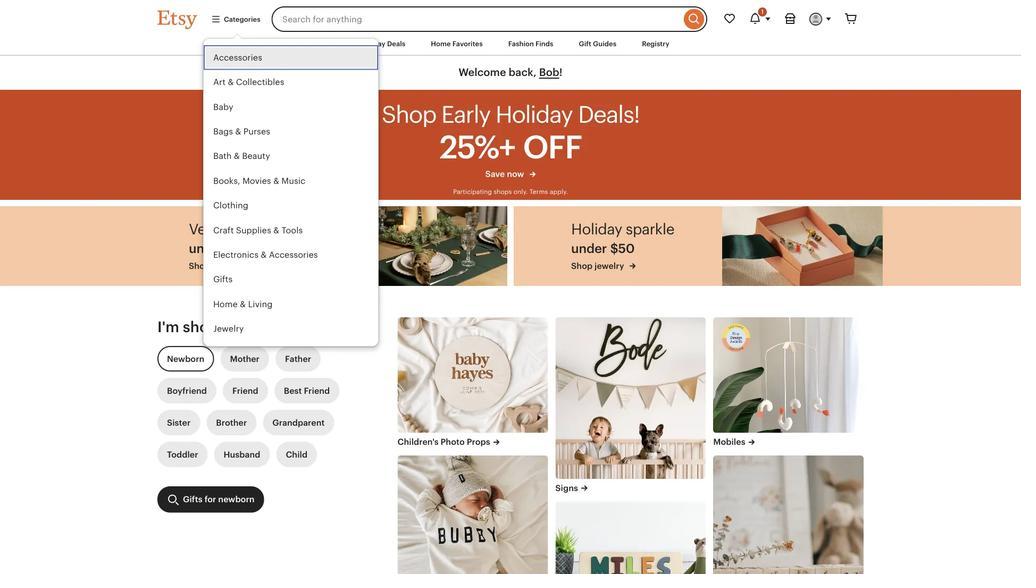 Task type: locate. For each thing, give the bounding box(es) containing it.
art
[[213, 77, 226, 87]]

only.
[[514, 188, 528, 196]]

1 vertical spatial home
[[213, 300, 238, 309]]

& up shop decor link
[[261, 250, 267, 260]]

1 horizontal spatial home
[[431, 40, 451, 48]]

shop inside shop early holiday deals! 25%+ off save now
[[382, 101, 436, 128]]

0 horizontal spatial under $50
[[189, 242, 252, 256]]

0 vertical spatial decor
[[266, 221, 306, 238]]

0 vertical spatial for
[[254, 319, 274, 336]]

bath & beauty
[[213, 151, 270, 161]]

gifts for gifts
[[213, 275, 233, 284]]

1 under $50 from the left
[[189, 242, 252, 256]]

shop inside holiday sparkle under $50 shop jewelry
[[571, 261, 593, 271]]

accessories up art & collectibles
[[213, 53, 262, 62]]

home & living link
[[204, 292, 378, 317]]

Search for anything text field
[[272, 6, 682, 32]]

mobiles link
[[714, 436, 864, 448]]

1 horizontal spatial shop
[[382, 101, 436, 128]]

children's photo props link
[[398, 436, 548, 448]]

under $50 up 'jewelry' on the right top of the page
[[571, 242, 635, 256]]

1 button
[[743, 6, 778, 32]]

1 vertical spatial decor
[[212, 261, 236, 271]]

menu containing accessories
[[203, 38, 379, 366]]

friend down mother
[[232, 386, 258, 396]]

tools
[[282, 226, 303, 235]]

0 vertical spatial accessories
[[213, 53, 262, 62]]

for
[[254, 319, 274, 336], [205, 495, 216, 504]]

decor
[[266, 221, 306, 238], [212, 261, 236, 271]]

registry link
[[634, 34, 678, 53]]

holiday
[[571, 221, 622, 238]]

home left "favorites"
[[431, 40, 451, 48]]

gifts left newborn
[[183, 495, 203, 504]]

1 vertical spatial supplies
[[270, 349, 305, 359]]

accessories
[[213, 53, 262, 62], [269, 250, 318, 260]]

props
[[467, 438, 490, 447]]

home favorites link
[[423, 34, 491, 53]]

bath & beauty link
[[204, 144, 378, 169]]

& for party
[[239, 349, 245, 359]]

0 vertical spatial home
[[431, 40, 451, 48]]

jewelry link
[[204, 317, 378, 341]]

0 horizontal spatial for
[[205, 495, 216, 504]]

bags
[[213, 127, 233, 136]]

accessories down craft supplies & tools link
[[269, 250, 318, 260]]

!
[[559, 66, 563, 79]]

photo
[[441, 438, 465, 447]]

& right bags
[[235, 127, 241, 136]]

menu
[[203, 38, 379, 366]]

newborn
[[218, 495, 255, 504]]

mobiles
[[714, 438, 746, 447]]

& for purses
[[235, 127, 241, 136]]

bags & purses
[[213, 127, 270, 136]]

supplies
[[236, 226, 271, 235], [270, 349, 305, 359]]

party
[[247, 349, 268, 359]]

& right the art
[[228, 77, 234, 87]]

1 horizontal spatial decor
[[266, 221, 306, 238]]

bath
[[213, 151, 232, 161]]

banner
[[138, 0, 883, 366]]

categories button
[[203, 10, 268, 29]]

a festive christmas table setting featuring two green table runners shown with glassware, serveware, and a candle centerpiece. image
[[347, 207, 508, 286]]

under $50
[[189, 242, 252, 256], [571, 242, 635, 256]]

signs link
[[556, 483, 706, 494]]

& left living
[[240, 300, 246, 309]]

under $50 inside holiday sparkle under $50 shop jewelry
[[571, 242, 635, 256]]

0 horizontal spatial home
[[213, 300, 238, 309]]

0 horizontal spatial gifts
[[183, 495, 203, 504]]

1 horizontal spatial friend
[[304, 386, 330, 396]]

name puzzle for toddlers, personalized christmas gift for kids, toddler wood toy, first birthday gift, custom name puzzle, puzzle for kids image
[[556, 502, 706, 575]]

gifts down 'electronics'
[[213, 275, 233, 284]]

& left party
[[239, 349, 245, 359]]

& for collectibles
[[228, 77, 234, 87]]

paper & party supplies link
[[204, 341, 378, 366]]

electronics
[[213, 250, 259, 260]]

friend
[[232, 386, 258, 396], [304, 386, 330, 396]]

0 horizontal spatial friend
[[232, 386, 258, 396]]

None search field
[[272, 6, 708, 32]]

2 horizontal spatial shop
[[571, 261, 593, 271]]

& for beauty
[[234, 151, 240, 161]]

my...
[[278, 319, 312, 336]]

2 friend from the left
[[304, 386, 330, 396]]

gift guides
[[579, 40, 617, 48]]

shopping
[[183, 319, 250, 336]]

floral wood alphabet blocks | personalized name | custom name blocks | handmade wood blocks | floral baby shower | floral nursery decor image
[[714, 456, 864, 575]]

decor down the clothing link at top
[[266, 221, 306, 238]]

friend right best
[[304, 386, 330, 396]]

1 horizontal spatial gifts
[[213, 275, 233, 284]]

1 horizontal spatial under $50
[[571, 242, 635, 256]]

music
[[282, 176, 306, 186]]

boyfriend
[[167, 386, 207, 396]]

electronics & accessories link
[[204, 243, 378, 267]]

for left newborn
[[205, 495, 216, 504]]

home up shopping in the left bottom of the page
[[213, 300, 238, 309]]

craft supplies & tools link
[[204, 218, 378, 243]]

1 horizontal spatial accessories
[[269, 250, 318, 260]]

finds
[[536, 40, 554, 48]]

25%+ off
[[440, 129, 582, 165]]

0 horizontal spatial accessories
[[213, 53, 262, 62]]

supplies down the jewelry link
[[270, 349, 305, 359]]

save
[[485, 169, 505, 179]]

decor down 'electronics'
[[212, 261, 236, 271]]

1 vertical spatial gifts
[[183, 495, 203, 504]]

home & living
[[213, 300, 273, 309]]

banner containing accessories
[[138, 0, 883, 366]]

art & collectibles link
[[204, 70, 378, 95]]

1 vertical spatial for
[[205, 495, 216, 504]]

grandparent
[[273, 418, 325, 428]]

clothing link
[[204, 193, 378, 218]]

0 horizontal spatial shop
[[189, 261, 210, 271]]

husband
[[224, 450, 260, 460]]

name sign for baby boy or girl nursery decor wall art, custom wood name sign personalized for baby or kids room wall decor boho nursery art image
[[556, 318, 706, 479]]

home for home favorites
[[431, 40, 451, 48]]

clothing
[[213, 201, 248, 210]]

for down living
[[254, 319, 274, 336]]

& right "bath"
[[234, 151, 240, 161]]

bags & purses link
[[204, 119, 378, 144]]

supplies up electronics & accessories
[[236, 226, 271, 235]]

0 vertical spatial gifts
[[213, 275, 233, 284]]

2 under $50 from the left
[[571, 242, 635, 256]]

gift
[[579, 40, 592, 48]]

under $50 inside very merry decor under $50 shop decor
[[189, 242, 252, 256]]

menu bar
[[138, 32, 883, 56]]

under $50 down craft
[[189, 242, 252, 256]]

best
[[284, 386, 302, 396]]

&
[[228, 77, 234, 87], [235, 127, 241, 136], [234, 151, 240, 161], [273, 176, 279, 186], [273, 226, 279, 235], [261, 250, 267, 260], [240, 300, 246, 309], [239, 349, 245, 359]]



Task type: describe. For each thing, give the bounding box(es) containing it.
favorites
[[453, 40, 483, 48]]

sparkle
[[626, 221, 675, 238]]

purses
[[244, 127, 270, 136]]

best friend
[[284, 386, 330, 396]]

shop inside very merry decor under $50 shop decor
[[189, 261, 210, 271]]

i'm shopping for my...
[[157, 319, 312, 336]]

baby link
[[204, 95, 378, 119]]

welcome
[[459, 66, 506, 79]]

1
[[761, 9, 764, 15]]

signs
[[556, 484, 578, 493]]

registry
[[642, 40, 670, 48]]

jewelry
[[595, 261, 624, 271]]

& for living
[[240, 300, 246, 309]]

merry
[[222, 221, 263, 238]]

participating shops only. terms apply.
[[453, 188, 568, 196]]

1 horizontal spatial for
[[254, 319, 274, 336]]

books,
[[213, 176, 240, 186]]

paper & party supplies
[[213, 349, 305, 359]]

accessories link
[[204, 45, 378, 70]]

categories
[[224, 15, 261, 23]]

gifts for newborn
[[183, 495, 255, 504]]

paper
[[213, 349, 237, 359]]

custom pregnancy announcement plaque | oh baby wooden plaque | maternity photo prop | baby announcement sign image
[[398, 318, 548, 433]]

fashion
[[508, 40, 534, 48]]

mother
[[230, 354, 260, 364]]

gifts for newborn link
[[157, 487, 264, 513]]

& for accessories
[[261, 250, 267, 260]]

child
[[286, 450, 308, 460]]

save now link
[[382, 169, 640, 186]]

holiday sparkle under $50 shop jewelry
[[571, 221, 675, 271]]

craft supplies & tools
[[213, 226, 303, 235]]

bob
[[539, 66, 559, 79]]

0 horizontal spatial decor
[[212, 261, 236, 271]]

sister
[[167, 418, 191, 428]]

collectibles
[[236, 77, 284, 87]]

baby
[[213, 102, 233, 112]]

participating
[[453, 188, 492, 196]]

gifts for gifts for newborn
[[183, 495, 203, 504]]

electronics & accessories
[[213, 250, 318, 260]]

1 friend from the left
[[232, 386, 258, 396]]

shop jewelry link
[[571, 260, 675, 272]]

shop early holiday deals! 25%+ off save now
[[382, 101, 640, 179]]

menu bar containing home favorites
[[138, 32, 883, 56]]

etsy design awards finalist pick 2022 -- shrimp upcycled wool mobile image
[[714, 318, 864, 433]]

children's photo props
[[398, 438, 490, 447]]

welcome back, bob !
[[459, 66, 563, 79]]

home favorites
[[431, 40, 483, 48]]

supplies inside 'link'
[[270, 349, 305, 359]]

fashion finds link
[[500, 34, 562, 53]]

back,
[[509, 66, 537, 79]]

bob link
[[539, 66, 559, 79]]

newborn
[[167, 354, 205, 364]]

terms apply.
[[530, 188, 568, 196]]

i'm
[[157, 319, 179, 336]]

movies
[[243, 176, 271, 186]]

art & collectibles
[[213, 77, 284, 87]]

craft
[[213, 226, 234, 235]]

very merry decor under $50 shop decor
[[189, 221, 306, 271]]

very
[[189, 221, 219, 238]]

a colorful charm choker statement necklace featuring six beads on a dainty gold chain shown in an open gift box. image
[[722, 207, 883, 286]]

& left music on the top of page
[[273, 176, 279, 186]]

1 vertical spatial accessories
[[269, 250, 318, 260]]

fashion finds
[[508, 40, 554, 48]]

& left tools
[[273, 226, 279, 235]]

gifts link
[[204, 267, 378, 292]]

0 vertical spatial supplies
[[236, 226, 271, 235]]

guides
[[593, 40, 617, 48]]

early
[[441, 101, 490, 128]]

brother
[[216, 418, 247, 428]]

toddler
[[167, 450, 198, 460]]

books, movies & music link
[[204, 169, 378, 193]]

holiday deals!
[[496, 101, 640, 128]]

father
[[285, 354, 311, 364]]

jewelry
[[213, 324, 244, 334]]

children's
[[398, 438, 439, 447]]

books, movies & music
[[213, 176, 306, 186]]

now
[[507, 169, 524, 179]]

shop decor link
[[189, 260, 306, 272]]

home for home & living
[[213, 300, 238, 309]]

baby powder &quot;bubby™&quot; everyday boys sweatshirt image
[[398, 456, 548, 575]]

shops
[[494, 188, 512, 196]]



Task type: vqa. For each thing, say whether or not it's contained in the screenshot.
something
no



